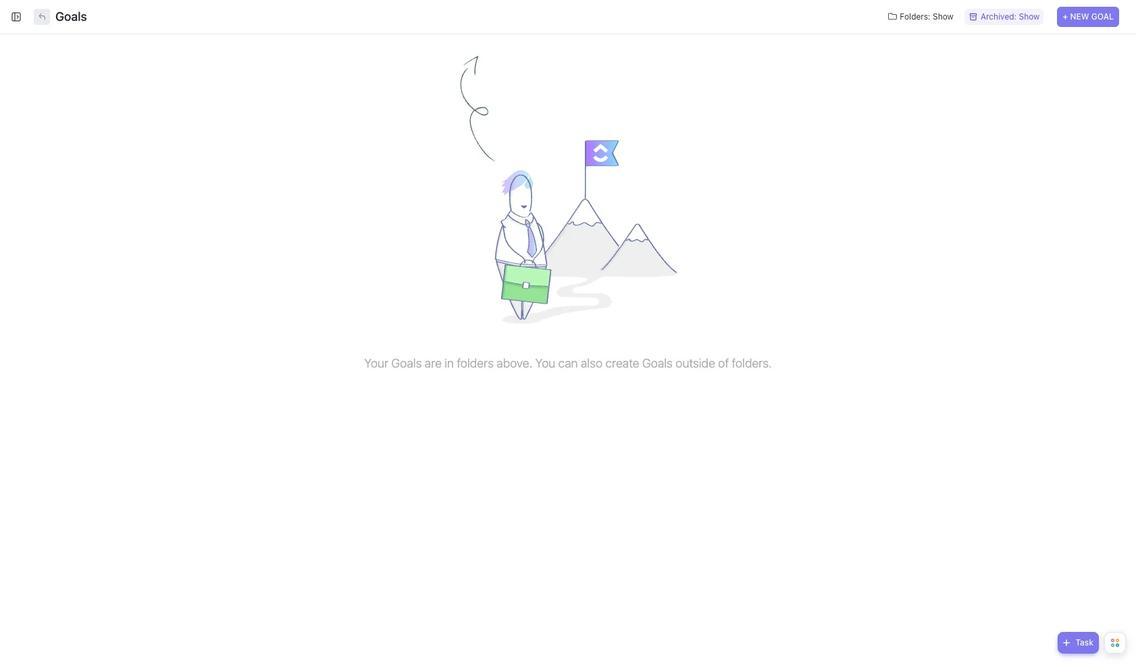 Task type: vqa. For each thing, say whether or not it's contained in the screenshot.
Above.
yes



Task type: describe. For each thing, give the bounding box(es) containing it.
your goals are in folders above. you can also create goals outside of folders.
[[364, 357, 772, 371]]

you
[[535, 357, 555, 371]]

also
[[581, 357, 603, 371]]

can
[[558, 357, 578, 371]]

outside
[[676, 357, 715, 371]]

archived: show
[[981, 11, 1040, 22]]

new
[[1070, 11, 1089, 22]]

above.
[[497, 357, 532, 371]]

show for folders: show
[[933, 11, 954, 22]]

in
[[445, 357, 454, 371]]



Task type: locate. For each thing, give the bounding box(es) containing it.
folders:
[[900, 11, 930, 22]]

+ new goal
[[1063, 11, 1114, 22]]

are
[[425, 357, 442, 371]]

show for archived: show
[[1019, 11, 1040, 22]]

0 horizontal spatial show
[[933, 11, 954, 22]]

goals
[[55, 9, 87, 24], [391, 357, 422, 371], [642, 357, 673, 371]]

goal
[[1091, 11, 1114, 22]]

+
[[1063, 11, 1068, 22]]

archived:
[[981, 11, 1017, 22]]

task
[[1076, 638, 1093, 648]]

1 show from the left
[[933, 11, 954, 22]]

2 horizontal spatial goals
[[642, 357, 673, 371]]

show right archived:
[[1019, 11, 1040, 22]]

2 show from the left
[[1019, 11, 1040, 22]]

0 horizontal spatial goals
[[55, 9, 87, 24]]

your
[[364, 357, 389, 371]]

of
[[718, 357, 729, 371]]

1 horizontal spatial goals
[[391, 357, 422, 371]]

1 horizontal spatial show
[[1019, 11, 1040, 22]]

show
[[933, 11, 954, 22], [1019, 11, 1040, 22]]

show right folders:
[[933, 11, 954, 22]]

folders.
[[732, 357, 772, 371]]

create
[[605, 357, 639, 371]]

folders: show
[[900, 11, 954, 22]]

folders
[[457, 357, 494, 371]]



